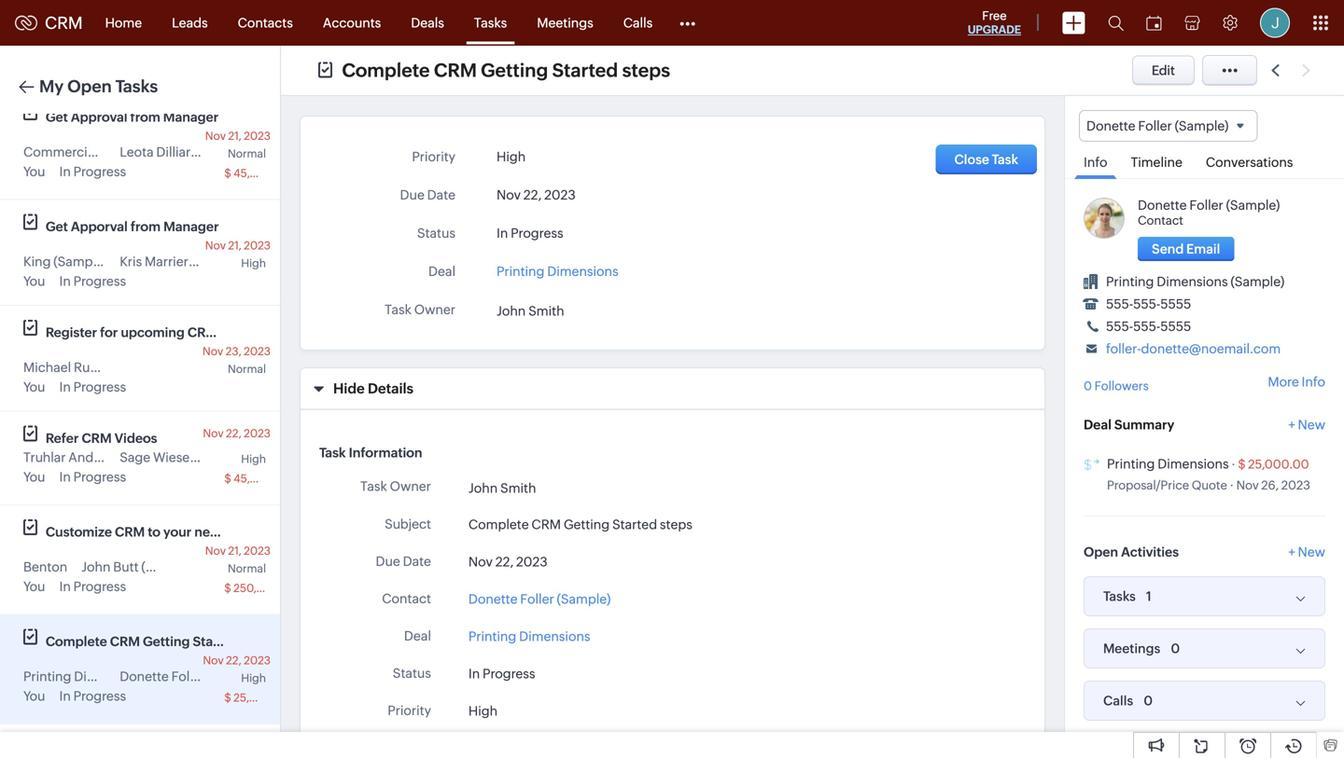 Task type: locate. For each thing, give the bounding box(es) containing it.
normal up $ 250,000.00 in the bottom of the page
[[228, 563, 266, 575]]

profile image
[[1260, 8, 1290, 38]]

printing dimensions · $ 25,000.00 proposal/price quote · nov 26, 2023
[[1107, 457, 1311, 493]]

1 vertical spatial ·
[[1230, 479, 1234, 493]]

21, up "leota dilliard (sample)"
[[228, 130, 241, 142]]

1
[[1146, 590, 1152, 605]]

None button
[[1138, 237, 1234, 262]]

22,
[[523, 188, 542, 203], [226, 428, 241, 440], [495, 555, 514, 570], [226, 655, 241, 667]]

nov inside get approval from manager nov 21, 2023
[[205, 130, 226, 142]]

2 horizontal spatial tasks
[[1103, 590, 1136, 605]]

hide details
[[333, 381, 414, 397]]

contact
[[1138, 214, 1183, 228], [382, 592, 431, 607]]

owner
[[414, 302, 456, 317], [390, 479, 431, 494]]

you for register for upcoming crm webinars
[[23, 380, 45, 395]]

2 new from the top
[[1298, 545, 1326, 560]]

due
[[400, 188, 425, 203], [376, 554, 400, 569]]

$ for sage wieser (sample)
[[224, 473, 231, 485]]

truhlar down "refer crm videos"
[[96, 450, 139, 465]]

0 vertical spatial new
[[1298, 418, 1326, 433]]

2 + from the top
[[1288, 545, 1295, 560]]

1 new from the top
[[1298, 418, 1326, 433]]

2 vertical spatial steps
[[242, 635, 275, 650]]

0 vertical spatial contact
[[1138, 214, 1183, 228]]

progress for refer crm videos
[[73, 470, 126, 485]]

2 5555 from the top
[[1161, 319, 1191, 334]]

45,000.00 down "leota dilliard (sample)"
[[234, 167, 291, 180]]

complete
[[342, 60, 430, 81], [468, 517, 529, 532], [46, 635, 107, 650]]

deals
[[411, 15, 444, 30]]

1 truhlar from the left
[[23, 450, 66, 465]]

printing dimensions (sample) link
[[1106, 275, 1285, 290]]

contact down timeline
[[1138, 214, 1183, 228]]

5555 down printing dimensions (sample)
[[1161, 297, 1191, 312]]

$ 45,000.00
[[224, 167, 291, 180], [224, 473, 291, 485]]

1 horizontal spatial tasks
[[474, 15, 507, 30]]

open left activities
[[1084, 545, 1118, 560]]

2 $ 45,000.00 from the top
[[224, 473, 291, 485]]

truhlar down refer
[[23, 450, 66, 465]]

donette foller (sample) inside field
[[1087, 119, 1229, 133]]

21, up the kris marrier (sample)
[[228, 239, 241, 252]]

task owner up details
[[385, 302, 456, 317]]

2 from from the top
[[131, 219, 161, 234]]

1 vertical spatial 0
[[1171, 642, 1180, 657]]

1 vertical spatial smith
[[500, 481, 536, 496]]

2 normal from the top
[[228, 363, 266, 376]]

info right more
[[1302, 375, 1326, 390]]

webinars
[[220, 325, 279, 340]]

create menu image
[[1062, 12, 1086, 34]]

1 normal from the top
[[228, 147, 266, 160]]

0 horizontal spatial complete
[[46, 635, 107, 650]]

in for get apporval from manager
[[59, 274, 71, 289]]

timeline
[[1131, 155, 1183, 170]]

manager up the kris marrier (sample)
[[163, 219, 219, 234]]

get inside get apporval from manager nov 21, 2023
[[46, 219, 68, 234]]

my
[[39, 77, 64, 96]]

from up leota at left
[[130, 110, 160, 125]]

2 vertical spatial getting
[[143, 635, 190, 650]]

upcoming
[[121, 325, 185, 340]]

nov inside printing dimensions · $ 25,000.00 proposal/price quote · nov 26, 2023
[[1236, 479, 1259, 493]]

2 vertical spatial started
[[193, 635, 239, 650]]

2 you from the top
[[23, 274, 45, 289]]

to
[[148, 525, 160, 540]]

0 vertical spatial donette foller (sample)
[[1087, 119, 1229, 133]]

press
[[100, 145, 132, 160]]

0 vertical spatial from
[[130, 110, 160, 125]]

videos
[[115, 431, 157, 446]]

1 + from the top
[[1288, 418, 1295, 433]]

meetings link
[[522, 0, 608, 45]]

accounts link
[[308, 0, 396, 45]]

due date
[[400, 188, 456, 203], [376, 554, 431, 569]]

0 vertical spatial printing dimensions
[[497, 264, 619, 279]]

1 vertical spatial task owner
[[360, 479, 431, 494]]

1 45,000.00 from the top
[[234, 167, 291, 180]]

2 horizontal spatial getting
[[564, 517, 610, 532]]

for
[[100, 325, 118, 340]]

progress for register for upcoming crm webinars
[[73, 380, 126, 395]]

0 for meetings
[[1171, 642, 1180, 657]]

0 horizontal spatial calls
[[623, 15, 653, 30]]

1 vertical spatial owner
[[390, 479, 431, 494]]

ruta
[[74, 360, 102, 375]]

25,000.00 inside printing dimensions · $ 25,000.00 proposal/price quote · nov 26, 2023
[[1248, 458, 1309, 472]]

21, down 'needs'
[[228, 545, 241, 558]]

(sample) inside field
[[1175, 119, 1229, 133]]

1 vertical spatial deal
[[1084, 418, 1112, 433]]

1 horizontal spatial 0
[[1144, 694, 1153, 709]]

complete down benton
[[46, 635, 107, 650]]

crm link
[[15, 13, 83, 32]]

0 vertical spatial 555-555-5555
[[1106, 297, 1191, 312]]

printing dimensions
[[497, 264, 619, 279], [468, 629, 590, 644], [23, 670, 145, 685]]

1 vertical spatial 45,000.00
[[234, 473, 291, 485]]

accounts
[[323, 15, 381, 30]]

printing dimensions link
[[497, 259, 619, 279], [1107, 457, 1229, 472], [468, 627, 590, 647]]

2 + new from the top
[[1288, 545, 1326, 560]]

donette inside field
[[1087, 119, 1136, 133]]

0 for calls
[[1144, 694, 1153, 709]]

meetings left calls link
[[537, 15, 593, 30]]

1 vertical spatial john
[[468, 481, 498, 496]]

foller inside the donette foller (sample) contact
[[1190, 198, 1224, 213]]

printing inside printing dimensions · $ 25,000.00 proposal/price quote · nov 26, 2023
[[1107, 457, 1155, 472]]

1 vertical spatial new
[[1298, 545, 1326, 560]]

customize
[[46, 525, 112, 540]]

0 horizontal spatial getting
[[143, 635, 190, 650]]

register for upcoming crm webinars nov 23, 2023
[[46, 325, 279, 358]]

21, inside the customize crm to your needs nov 21, 2023
[[228, 545, 241, 558]]

john smith
[[497, 304, 564, 319], [468, 481, 536, 496]]

get up king (sample)
[[46, 219, 68, 234]]

21, inside get apporval from manager nov 21, 2023
[[228, 239, 241, 252]]

in for get approval from manager
[[59, 164, 71, 179]]

1 vertical spatial get
[[46, 219, 68, 234]]

summary
[[1114, 418, 1175, 433]]

0 vertical spatial manager
[[163, 110, 219, 125]]

0 vertical spatial donette foller (sample) link
[[1138, 198, 1280, 213]]

commercial
[[23, 145, 98, 160]]

0
[[1084, 380, 1092, 394], [1171, 642, 1180, 657], [1144, 694, 1153, 709]]

edit
[[1152, 63, 1175, 78]]

task right the close
[[992, 152, 1018, 167]]

crm inside the customize crm to your needs nov 21, 2023
[[115, 525, 145, 540]]

tasks right deals 'link'
[[474, 15, 507, 30]]

task left information
[[319, 446, 346, 461]]

2 vertical spatial donette foller (sample)
[[120, 670, 262, 685]]

2023
[[244, 130, 271, 142], [544, 188, 576, 203], [244, 239, 271, 252], [244, 345, 271, 358], [244, 428, 271, 440], [1281, 479, 1311, 493], [244, 545, 271, 558], [516, 555, 548, 570], [244, 655, 271, 667]]

2 21, from the top
[[228, 239, 241, 252]]

(sample)
[[1175, 119, 1229, 133], [201, 145, 255, 160], [1226, 198, 1280, 213], [53, 254, 107, 269], [191, 254, 245, 269], [1231, 275, 1285, 290], [104, 360, 158, 375], [197, 450, 251, 465], [141, 560, 195, 575], [557, 592, 611, 607], [208, 670, 262, 685]]

information
[[349, 446, 422, 461]]

1 21, from the top
[[228, 130, 241, 142]]

1 vertical spatial priority
[[388, 704, 431, 719]]

get down my
[[46, 110, 68, 125]]

2 vertical spatial complete
[[46, 635, 107, 650]]

1 horizontal spatial truhlar
[[96, 450, 139, 465]]

1 vertical spatial + new
[[1288, 545, 1326, 560]]

king (sample)
[[23, 254, 107, 269]]

open
[[67, 77, 112, 96], [1084, 545, 1118, 560]]

$ inside printing dimensions · $ 25,000.00 proposal/price quote · nov 26, 2023
[[1238, 458, 1246, 472]]

6 you from the top
[[23, 689, 45, 704]]

from inside get apporval from manager nov 21, 2023
[[131, 219, 161, 234]]

task owner
[[385, 302, 456, 317], [360, 479, 431, 494]]

1 horizontal spatial 25,000.00
[[1248, 458, 1309, 472]]

1 $ 45,000.00 from the top
[[224, 167, 291, 180]]

1 vertical spatial status
[[393, 666, 431, 681]]

$ 45,000.00 up 'needs'
[[224, 473, 291, 485]]

0 horizontal spatial tasks
[[115, 77, 158, 96]]

5 you from the top
[[23, 580, 45, 595]]

normal down 23,
[[228, 363, 266, 376]]

close task link
[[936, 145, 1037, 175]]

1 vertical spatial normal
[[228, 363, 266, 376]]

25,000.00
[[1248, 458, 1309, 472], [234, 692, 290, 705]]

1 horizontal spatial open
[[1084, 545, 1118, 560]]

0 vertical spatial + new
[[1288, 418, 1326, 433]]

nov
[[205, 130, 226, 142], [497, 188, 521, 203], [205, 239, 226, 252], [202, 345, 223, 358], [203, 428, 224, 440], [1236, 479, 1259, 493], [205, 545, 226, 558], [468, 555, 493, 570], [203, 655, 224, 667]]

normal right the dilliard
[[228, 147, 266, 160]]

calls
[[623, 15, 653, 30], [1103, 694, 1133, 709]]

0 vertical spatial task owner
[[385, 302, 456, 317]]

started inside the "complete crm getting started steps nov 22, 2023"
[[193, 635, 239, 650]]

1 vertical spatial started
[[612, 517, 657, 532]]

in for refer crm videos
[[59, 470, 71, 485]]

from up kris
[[131, 219, 161, 234]]

logo image
[[15, 15, 37, 30]]

0 vertical spatial 5555
[[1161, 297, 1191, 312]]

open activities
[[1084, 545, 1179, 560]]

you for get approval from manager
[[23, 164, 45, 179]]

progress for get apporval from manager
[[73, 274, 126, 289]]

high for complete crm getting started steps
[[241, 673, 266, 685]]

crm inside register for upcoming crm webinars nov 23, 2023
[[188, 325, 218, 340]]

1 horizontal spatial complete
[[342, 60, 430, 81]]

5555
[[1161, 297, 1191, 312], [1161, 319, 1191, 334]]

0 vertical spatial complete
[[342, 60, 430, 81]]

45,000.00
[[234, 167, 291, 180], [234, 473, 291, 485]]

21, inside get approval from manager nov 21, 2023
[[228, 130, 241, 142]]

my open tasks
[[39, 77, 158, 96]]

0 horizontal spatial open
[[67, 77, 112, 96]]

search image
[[1108, 15, 1124, 31]]

in for complete crm getting started steps
[[59, 689, 71, 704]]

2 45,000.00 from the top
[[234, 473, 291, 485]]

0 vertical spatial due
[[400, 188, 425, 203]]

0 vertical spatial john
[[497, 304, 526, 319]]

1 horizontal spatial donette foller (sample)
[[468, 592, 611, 607]]

edit button
[[1132, 56, 1195, 85]]

wieser
[[153, 450, 195, 465]]

and
[[68, 450, 94, 465]]

manager
[[163, 110, 219, 125], [163, 219, 219, 234]]

23,
[[226, 345, 241, 358]]

high for get apporval from manager
[[241, 257, 266, 270]]

2 get from the top
[[46, 219, 68, 234]]

1 get from the top
[[46, 110, 68, 125]]

manager inside get apporval from manager nov 21, 2023
[[163, 219, 219, 234]]

1 vertical spatial contact
[[382, 592, 431, 607]]

foller inside field
[[1138, 119, 1172, 133]]

5555 up foller-donette@noemail.com link
[[1161, 319, 1191, 334]]

nov inside register for upcoming crm webinars nov 23, 2023
[[202, 345, 223, 358]]

0 vertical spatial getting
[[481, 60, 548, 81]]

3 normal from the top
[[228, 563, 266, 575]]

0 vertical spatial deal
[[428, 264, 456, 279]]

2 vertical spatial 0
[[1144, 694, 1153, 709]]

1 you from the top
[[23, 164, 45, 179]]

21, for kris marrier (sample)
[[228, 239, 241, 252]]

3 you from the top
[[23, 380, 45, 395]]

create menu element
[[1051, 0, 1097, 45]]

foller
[[1138, 119, 1172, 133], [1190, 198, 1224, 213], [520, 592, 554, 607], [171, 670, 205, 685]]

dimensions inside printing dimensions · $ 25,000.00 proposal/price quote · nov 26, 2023
[[1158, 457, 1229, 472]]

0 horizontal spatial 25,000.00
[[234, 692, 290, 705]]

555-555-5555
[[1106, 297, 1191, 312], [1106, 319, 1191, 334]]

from
[[130, 110, 160, 125], [131, 219, 161, 234]]

contact down subject
[[382, 592, 431, 607]]

45,000.00 down sage wieser (sample)
[[234, 473, 291, 485]]

1 from from the top
[[130, 110, 160, 125]]

timeline link
[[1121, 142, 1192, 178]]

·
[[1231, 458, 1236, 472], [1230, 479, 1234, 493]]

donette
[[1087, 119, 1136, 133], [1138, 198, 1187, 213], [468, 592, 518, 607], [120, 670, 169, 685]]

sage
[[120, 450, 150, 465]]

1 horizontal spatial meetings
[[1103, 642, 1161, 657]]

$ 45,000.00 down "leota dilliard (sample)"
[[224, 167, 291, 180]]

complete down accounts
[[342, 60, 430, 81]]

3 21, from the top
[[228, 545, 241, 558]]

250,000.00
[[234, 582, 297, 595]]

you for refer crm videos
[[23, 470, 45, 485]]

0 vertical spatial steps
[[622, 60, 670, 81]]

meetings down 1
[[1103, 642, 1161, 657]]

in progress
[[59, 164, 126, 179], [497, 226, 563, 241], [59, 274, 126, 289], [59, 380, 126, 395], [59, 470, 126, 485], [59, 580, 126, 595], [468, 667, 535, 682], [59, 689, 126, 704]]

normal for webinars
[[228, 363, 266, 376]]

45,000.00 for leota dilliard (sample)
[[234, 167, 291, 180]]

0 vertical spatial owner
[[414, 302, 456, 317]]

you for complete crm getting started steps
[[23, 689, 45, 704]]

1 horizontal spatial info
[[1302, 375, 1326, 390]]

get for get approval from manager
[[46, 110, 68, 125]]

21,
[[228, 130, 241, 142], [228, 239, 241, 252], [228, 545, 241, 558]]

progress for complete crm getting started steps
[[73, 689, 126, 704]]

0 horizontal spatial truhlar
[[23, 450, 66, 465]]

nov inside the "complete crm getting started steps nov 22, 2023"
[[203, 655, 224, 667]]

0 vertical spatial smith
[[528, 304, 564, 319]]

+ new
[[1288, 418, 1326, 433], [1288, 545, 1326, 560]]

$ for john butt (sample)
[[224, 582, 231, 595]]

0 horizontal spatial donette foller (sample) link
[[468, 590, 611, 609]]

0 vertical spatial 25,000.00
[[1248, 458, 1309, 472]]

in for register for upcoming crm webinars
[[59, 380, 71, 395]]

manager inside get approval from manager nov 21, 2023
[[163, 110, 219, 125]]

task owner down information
[[360, 479, 431, 494]]

0 vertical spatial calls
[[623, 15, 653, 30]]

from inside get approval from manager nov 21, 2023
[[130, 110, 160, 125]]

4 you from the top
[[23, 470, 45, 485]]

manager up "leota dilliard (sample)"
[[163, 110, 219, 125]]

open up approval
[[67, 77, 112, 96]]

more info link
[[1268, 375, 1326, 390]]

complete right subject
[[468, 517, 529, 532]]

+ inside + new link
[[1288, 418, 1295, 433]]

1 vertical spatial $ 45,000.00
[[224, 473, 291, 485]]

progress for customize crm to your needs
[[73, 580, 126, 595]]

in progress for get apporval from manager
[[59, 274, 126, 289]]

get
[[46, 110, 68, 125], [46, 219, 68, 234]]

smith
[[528, 304, 564, 319], [500, 481, 536, 496]]

0 followers
[[1084, 380, 1149, 394]]

2023 inside get approval from manager nov 21, 2023
[[244, 130, 271, 142]]

info left timeline
[[1084, 155, 1107, 170]]

1 vertical spatial date
[[403, 554, 431, 569]]

0 vertical spatial $ 45,000.00
[[224, 167, 291, 180]]

tasks up get approval from manager nov 21, 2023 on the left top of the page
[[115, 77, 158, 96]]

1 vertical spatial john smith
[[468, 481, 536, 496]]

2023 inside the customize crm to your needs nov 21, 2023
[[244, 545, 271, 558]]

1 vertical spatial meetings
[[1103, 642, 1161, 657]]

0 vertical spatial tasks
[[474, 15, 507, 30]]

in for customize crm to your needs
[[59, 580, 71, 595]]

donette foller (sample) contact
[[1138, 198, 1280, 228]]

get inside get approval from manager nov 21, 2023
[[46, 110, 68, 125]]

1 horizontal spatial calls
[[1103, 694, 1133, 709]]

status
[[417, 226, 456, 241], [393, 666, 431, 681]]

tasks left 1
[[1103, 590, 1136, 605]]

1 vertical spatial getting
[[564, 517, 610, 532]]

2 vertical spatial normal
[[228, 563, 266, 575]]

0 horizontal spatial info
[[1084, 155, 1107, 170]]



Task type: describe. For each thing, give the bounding box(es) containing it.
quote
[[1192, 479, 1227, 493]]

benton
[[23, 560, 67, 575]]

0 vertical spatial info
[[1084, 155, 1107, 170]]

getting inside the "complete crm getting started steps nov 22, 2023"
[[143, 635, 190, 650]]

king
[[23, 254, 51, 269]]

manager for marrier
[[163, 219, 219, 234]]

0 vertical spatial priority
[[412, 149, 456, 164]]

tasks link
[[459, 0, 522, 45]]

you for customize crm to your needs
[[23, 580, 45, 595]]

0 vertical spatial complete crm getting started steps
[[342, 60, 670, 81]]

deals link
[[396, 0, 459, 45]]

complete inside the "complete crm getting started steps nov 22, 2023"
[[46, 635, 107, 650]]

nov inside the customize crm to your needs nov 21, 2023
[[205, 545, 226, 558]]

you for get apporval from manager
[[23, 274, 45, 289]]

1 vertical spatial steps
[[660, 517, 692, 532]]

1 vertical spatial complete crm getting started steps
[[468, 517, 692, 532]]

0 vertical spatial ·
[[1231, 458, 1236, 472]]

(sample) inside the donette foller (sample) contact
[[1226, 198, 1280, 213]]

normal for needs
[[228, 563, 266, 575]]

from for apporval
[[131, 219, 161, 234]]

0 horizontal spatial 0
[[1084, 380, 1092, 394]]

2023 inside printing dimensions · $ 25,000.00 proposal/price quote · nov 26, 2023
[[1281, 479, 1311, 493]]

0 vertical spatial nov 22, 2023
[[497, 188, 576, 203]]

michael ruta (sample)
[[23, 360, 158, 375]]

in progress for complete crm getting started steps
[[59, 689, 126, 704]]

john butt (sample)
[[81, 560, 195, 575]]

attys
[[141, 450, 172, 465]]

1 5555 from the top
[[1161, 297, 1191, 312]]

contacts link
[[223, 0, 308, 45]]

0 vertical spatial status
[[417, 226, 456, 241]]

upgrade
[[968, 23, 1021, 36]]

donette inside the donette foller (sample) contact
[[1138, 198, 1187, 213]]

foller-
[[1106, 342, 1141, 357]]

free
[[982, 9, 1007, 23]]

45,000.00 for sage wieser (sample)
[[234, 473, 291, 485]]

0 vertical spatial printing dimensions link
[[497, 259, 619, 279]]

commercial press
[[23, 145, 132, 160]]

activities
[[1121, 545, 1179, 560]]

customize crm to your needs nov 21, 2023
[[46, 525, 271, 558]]

search element
[[1097, 0, 1135, 46]]

1 vertical spatial nov 22, 2023
[[203, 428, 271, 440]]

refer crm videos
[[46, 431, 157, 446]]

progress for get approval from manager
[[73, 164, 126, 179]]

$ 45,000.00 for leota dilliard (sample)
[[224, 167, 291, 180]]

0 vertical spatial open
[[67, 77, 112, 96]]

sage wieser (sample)
[[120, 450, 251, 465]]

1 vertical spatial donette foller (sample) link
[[468, 590, 611, 609]]

subject
[[385, 517, 431, 532]]

2 vertical spatial printing dimensions link
[[468, 627, 590, 647]]

printing dimensions (sample)
[[1106, 275, 1285, 290]]

foller-donette@noemail.com
[[1106, 342, 1281, 357]]

1 555-555-5555 from the top
[[1106, 297, 1191, 312]]

0 horizontal spatial contact
[[382, 592, 431, 607]]

complete crm getting started steps nov 22, 2023
[[46, 635, 275, 667]]

2 vertical spatial deal
[[404, 629, 431, 644]]

dilliard
[[156, 145, 199, 160]]

1 horizontal spatial donette foller (sample) link
[[1138, 198, 1280, 213]]

+ new link
[[1288, 418, 1326, 442]]

$ 45,000.00 for sage wieser (sample)
[[224, 473, 291, 485]]

close
[[954, 152, 989, 167]]

1 vertical spatial open
[[1084, 545, 1118, 560]]

followers
[[1095, 380, 1149, 394]]

1 vertical spatial donette foller (sample)
[[468, 592, 611, 607]]

donette@noemail.com
[[1141, 342, 1281, 357]]

2 horizontal spatial complete
[[468, 517, 529, 532]]

calls link
[[608, 0, 668, 45]]

0 vertical spatial due date
[[400, 188, 456, 203]]

2 vertical spatial tasks
[[1103, 590, 1136, 605]]

0 horizontal spatial donette foller (sample)
[[120, 670, 262, 685]]

in progress for register for upcoming crm webinars
[[59, 380, 126, 395]]

1 vertical spatial due
[[376, 554, 400, 569]]

2 vertical spatial printing dimensions
[[23, 670, 145, 685]]

home link
[[90, 0, 157, 45]]

foller-donette@noemail.com link
[[1106, 342, 1281, 357]]

0 vertical spatial started
[[552, 60, 618, 81]]

21, for leota dilliard (sample)
[[228, 130, 241, 142]]

next record image
[[1302, 64, 1314, 77]]

$ 250,000.00
[[224, 582, 297, 595]]

calendar image
[[1146, 15, 1162, 30]]

26,
[[1261, 479, 1279, 493]]

1 vertical spatial calls
[[1103, 694, 1133, 709]]

Other Modules field
[[668, 8, 708, 38]]

0 vertical spatial meetings
[[537, 15, 593, 30]]

2023 inside get apporval from manager nov 21, 2023
[[244, 239, 271, 252]]

2023 inside the "complete crm getting started steps nov 22, 2023"
[[244, 655, 271, 667]]

in progress for get approval from manager
[[59, 164, 126, 179]]

home
[[105, 15, 142, 30]]

0 vertical spatial john smith
[[497, 304, 564, 319]]

kris marrier (sample)
[[120, 254, 245, 269]]

steps inside the "complete crm getting started steps nov 22, 2023"
[[242, 635, 275, 650]]

info link
[[1074, 142, 1117, 179]]

conversations
[[1206, 155, 1293, 170]]

get approval from manager nov 21, 2023
[[46, 110, 271, 142]]

close task
[[954, 152, 1018, 167]]

in progress for customize crm to your needs
[[59, 580, 126, 595]]

$ for leota dilliard (sample)
[[224, 167, 231, 180]]

previous record image
[[1271, 64, 1280, 77]]

get apporval from manager nov 21, 2023
[[46, 219, 271, 252]]

leota
[[120, 145, 154, 160]]

needs
[[194, 525, 233, 540]]

from for approval
[[130, 110, 160, 125]]

nov inside get apporval from manager nov 21, 2023
[[205, 239, 226, 252]]

butt
[[113, 560, 139, 575]]

contacts
[[238, 15, 293, 30]]

task up details
[[385, 302, 412, 317]]

2 truhlar from the left
[[96, 450, 139, 465]]

contact inside the donette foller (sample) contact
[[1138, 214, 1183, 228]]

kris
[[120, 254, 142, 269]]

in progress for refer crm videos
[[59, 470, 126, 485]]

leads
[[172, 15, 208, 30]]

approval
[[71, 110, 127, 125]]

1 + new from the top
[[1288, 418, 1326, 433]]

high for refer crm videos
[[241, 453, 266, 466]]

$ for donette foller (sample)
[[224, 692, 231, 705]]

refer
[[46, 431, 79, 446]]

manager for dilliard
[[163, 110, 219, 125]]

0 vertical spatial date
[[427, 188, 456, 203]]

details
[[368, 381, 414, 397]]

1 horizontal spatial getting
[[481, 60, 548, 81]]

22, inside the "complete crm getting started steps nov 22, 2023"
[[226, 655, 241, 667]]

2023 inside register for upcoming crm webinars nov 23, 2023
[[244, 345, 271, 358]]

your
[[163, 525, 192, 540]]

apporval
[[71, 219, 128, 234]]

2 vertical spatial nov 22, 2023
[[468, 555, 548, 570]]

conversations link
[[1197, 142, 1303, 178]]

get for get apporval from manager
[[46, 219, 68, 234]]

michael
[[23, 360, 71, 375]]

1 vertical spatial printing dimensions
[[468, 629, 590, 644]]

$ 25,000.00
[[224, 692, 290, 705]]

register
[[46, 325, 97, 340]]

crm inside the "complete crm getting started steps nov 22, 2023"
[[110, 635, 140, 650]]

1 vertical spatial info
[[1302, 375, 1326, 390]]

hide details link
[[329, 381, 414, 397]]

1 vertical spatial 25,000.00
[[234, 692, 290, 705]]

1 vertical spatial printing dimensions link
[[1107, 457, 1229, 472]]

task down task information
[[360, 479, 387, 494]]

more info
[[1268, 375, 1326, 390]]

profile element
[[1249, 0, 1301, 45]]

more
[[1268, 375, 1299, 390]]

Donette Foller (Sample) field
[[1079, 110, 1258, 142]]

leads link
[[157, 0, 223, 45]]

hide
[[333, 381, 365, 397]]

task information
[[319, 446, 422, 461]]

2 vertical spatial john
[[81, 560, 111, 575]]

2 555-555-5555 from the top
[[1106, 319, 1191, 334]]

deal summary
[[1084, 418, 1175, 433]]

free upgrade
[[968, 9, 1021, 36]]

marrier
[[145, 254, 188, 269]]

proposal/price
[[1107, 479, 1189, 493]]

1 vertical spatial due date
[[376, 554, 431, 569]]

leota dilliard (sample)
[[120, 145, 255, 160]]

normal for nov
[[228, 147, 266, 160]]



Task type: vqa. For each thing, say whether or not it's contained in the screenshot.


